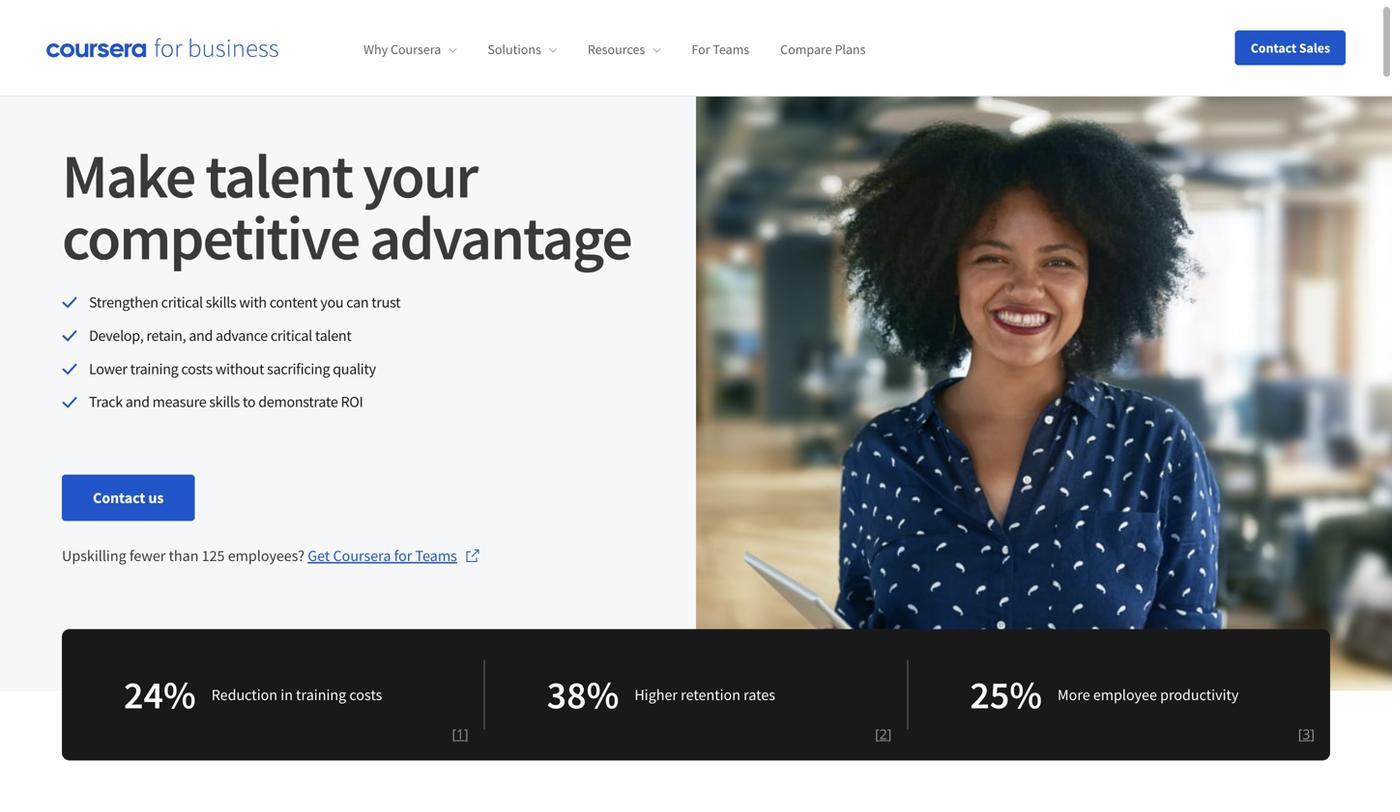 Task type: describe. For each thing, give the bounding box(es) containing it.
retain,
[[146, 326, 186, 346]]

your
[[363, 137, 477, 215]]

for teams
[[692, 41, 749, 58]]

for
[[692, 41, 710, 58]]

contact sales button
[[1235, 30, 1346, 65]]

advantage
[[370, 199, 631, 277]]

38%
[[547, 671, 619, 720]]

without
[[215, 359, 264, 379]]

higher retention rates
[[635, 686, 775, 705]]

[ 3 ]
[[1298, 726, 1315, 744]]

coursera for why
[[391, 41, 441, 58]]

lower training costs without sacrificing quality
[[89, 359, 376, 379]]

why
[[364, 41, 388, 58]]

[ 1 ]
[[452, 726, 469, 744]]

demonstrate
[[258, 393, 338, 412]]

contact us
[[93, 489, 164, 508]]

coursera for get
[[333, 547, 391, 566]]

get coursera for teams link
[[308, 545, 480, 568]]

develop,
[[89, 326, 144, 346]]

get coursera for teams
[[308, 547, 457, 566]]

strengthen
[[89, 293, 158, 312]]

1 horizontal spatial costs
[[349, 686, 382, 705]]

strengthen critical skills with content you can trust
[[89, 293, 401, 312]]

24%
[[124, 671, 196, 720]]

track and measure skills to demonstrate roi
[[89, 393, 363, 412]]

coursera for business image
[[46, 38, 278, 58]]

solutions link
[[488, 41, 557, 58]]

why coursera
[[364, 41, 441, 58]]

[ for 24%
[[452, 726, 456, 744]]

125
[[202, 547, 225, 566]]

make
[[62, 137, 195, 215]]

content
[[269, 293, 318, 312]]

us
[[148, 489, 164, 508]]

measure
[[152, 393, 206, 412]]

rates
[[744, 686, 775, 705]]

more
[[1058, 686, 1090, 705]]

1
[[456, 726, 464, 744]]

1 horizontal spatial critical
[[271, 326, 312, 346]]

more employee productivity
[[1058, 686, 1239, 705]]

develop, retain, and advance critical talent
[[89, 326, 351, 346]]

get
[[308, 547, 330, 566]]

[ 2 ]
[[875, 726, 892, 744]]

in
[[281, 686, 293, 705]]

reduction
[[211, 686, 278, 705]]

reduction in training costs
[[211, 686, 382, 705]]

[ for 38%
[[875, 726, 880, 744]]

fewer
[[129, 547, 166, 566]]

0 vertical spatial critical
[[161, 293, 203, 312]]

2
[[880, 726, 887, 744]]



Task type: vqa. For each thing, say whether or not it's contained in the screenshot.
leftmost ARE
no



Task type: locate. For each thing, give the bounding box(es) containing it.
compare plans link
[[780, 41, 866, 58]]

employees?
[[228, 547, 305, 566]]

2 ] from the left
[[887, 726, 892, 744]]

sales
[[1299, 39, 1330, 57]]

25%
[[970, 671, 1042, 720]]

3 ] from the left
[[1310, 726, 1315, 744]]

1 vertical spatial talent
[[315, 326, 351, 346]]

2 horizontal spatial [
[[1298, 726, 1303, 744]]

0 vertical spatial costs
[[181, 359, 213, 379]]

coursera right why
[[391, 41, 441, 58]]

1 horizontal spatial ]
[[887, 726, 892, 744]]

0 vertical spatial and
[[189, 326, 213, 346]]

1 horizontal spatial and
[[189, 326, 213, 346]]

critical up retain,
[[161, 293, 203, 312]]

contact for contact us
[[93, 489, 145, 508]]

0 vertical spatial contact
[[1251, 39, 1297, 57]]

productivity
[[1160, 686, 1239, 705]]

upskilling fewer than 125 employees?
[[62, 547, 308, 566]]

1 vertical spatial coursera
[[333, 547, 391, 566]]

retention
[[681, 686, 741, 705]]

for
[[394, 547, 412, 566]]

1 vertical spatial training
[[296, 686, 346, 705]]

training
[[130, 359, 178, 379], [296, 686, 346, 705]]

skills left with
[[206, 293, 236, 312]]

3
[[1303, 726, 1310, 744]]

skills left the to on the left
[[209, 393, 240, 412]]

quality
[[333, 359, 376, 379]]

3 [ from the left
[[1298, 726, 1303, 744]]

contact us link
[[62, 475, 195, 522]]

0 vertical spatial skills
[[206, 293, 236, 312]]

0 horizontal spatial and
[[126, 393, 150, 412]]

0 vertical spatial training
[[130, 359, 178, 379]]

sacrificing
[[267, 359, 330, 379]]

and right retain,
[[189, 326, 213, 346]]

higher
[[635, 686, 678, 705]]

] for 25%
[[1310, 726, 1315, 744]]

0 horizontal spatial teams
[[415, 547, 457, 566]]

training right in
[[296, 686, 346, 705]]

coursera
[[391, 41, 441, 58], [333, 547, 391, 566]]

1 horizontal spatial contact
[[1251, 39, 1297, 57]]

contact left us
[[93, 489, 145, 508]]

1 horizontal spatial [
[[875, 726, 880, 744]]

lower
[[89, 359, 127, 379]]

can
[[346, 293, 369, 312]]

contact sales
[[1251, 39, 1330, 57]]

costs up measure
[[181, 359, 213, 379]]

teams
[[713, 41, 749, 58], [415, 547, 457, 566]]

1 vertical spatial skills
[[209, 393, 240, 412]]

1 horizontal spatial training
[[296, 686, 346, 705]]

1 vertical spatial contact
[[93, 489, 145, 508]]

solutions
[[488, 41, 541, 58]]

talent inside "make talent your competitive advantage"
[[205, 137, 352, 215]]

than
[[169, 547, 199, 566]]

compare plans
[[780, 41, 866, 58]]

coursera left for
[[333, 547, 391, 566]]

1 ] from the left
[[464, 726, 469, 744]]

0 horizontal spatial critical
[[161, 293, 203, 312]]

plans
[[835, 41, 866, 58]]

1 vertical spatial critical
[[271, 326, 312, 346]]

[ for 25%
[[1298, 726, 1303, 744]]

0 horizontal spatial contact
[[93, 489, 145, 508]]

]
[[464, 726, 469, 744], [887, 726, 892, 744], [1310, 726, 1315, 744]]

for teams link
[[692, 41, 749, 58]]

costs right in
[[349, 686, 382, 705]]

0 horizontal spatial training
[[130, 359, 178, 379]]

upskilling
[[62, 547, 126, 566]]

0 horizontal spatial [
[[452, 726, 456, 744]]

contact left 'sales'
[[1251, 39, 1297, 57]]

compare
[[780, 41, 832, 58]]

advance
[[216, 326, 268, 346]]

[
[[452, 726, 456, 744], [875, 726, 880, 744], [1298, 726, 1303, 744]]

2 horizontal spatial ]
[[1310, 726, 1315, 744]]

talent
[[205, 137, 352, 215], [315, 326, 351, 346]]

trust
[[371, 293, 401, 312]]

0 vertical spatial talent
[[205, 137, 352, 215]]

] for 38%
[[887, 726, 892, 744]]

contact
[[1251, 39, 1297, 57], [93, 489, 145, 508]]

track
[[89, 393, 123, 412]]

costs
[[181, 359, 213, 379], [349, 686, 382, 705]]

1 vertical spatial and
[[126, 393, 150, 412]]

1 vertical spatial teams
[[415, 547, 457, 566]]

employee
[[1093, 686, 1157, 705]]

you
[[320, 293, 344, 312]]

contact for contact sales
[[1251, 39, 1297, 57]]

] for 24%
[[464, 726, 469, 744]]

to
[[243, 393, 256, 412]]

0 vertical spatial coursera
[[391, 41, 441, 58]]

why coursera link
[[364, 41, 457, 58]]

make talent your competitive advantage
[[62, 137, 631, 277]]

resources link
[[588, 41, 661, 58]]

resources
[[588, 41, 645, 58]]

with
[[239, 293, 267, 312]]

0 vertical spatial teams
[[713, 41, 749, 58]]

1 horizontal spatial teams
[[713, 41, 749, 58]]

0 horizontal spatial ]
[[464, 726, 469, 744]]

and right track
[[126, 393, 150, 412]]

1 vertical spatial costs
[[349, 686, 382, 705]]

1 [ from the left
[[452, 726, 456, 744]]

0 horizontal spatial costs
[[181, 359, 213, 379]]

training down retain,
[[130, 359, 178, 379]]

skills
[[206, 293, 236, 312], [209, 393, 240, 412]]

critical down content
[[271, 326, 312, 346]]

and
[[189, 326, 213, 346], [126, 393, 150, 412]]

critical
[[161, 293, 203, 312], [271, 326, 312, 346]]

roi
[[341, 393, 363, 412]]

competitive
[[62, 199, 359, 277]]

2 [ from the left
[[875, 726, 880, 744]]

contact inside button
[[1251, 39, 1297, 57]]



